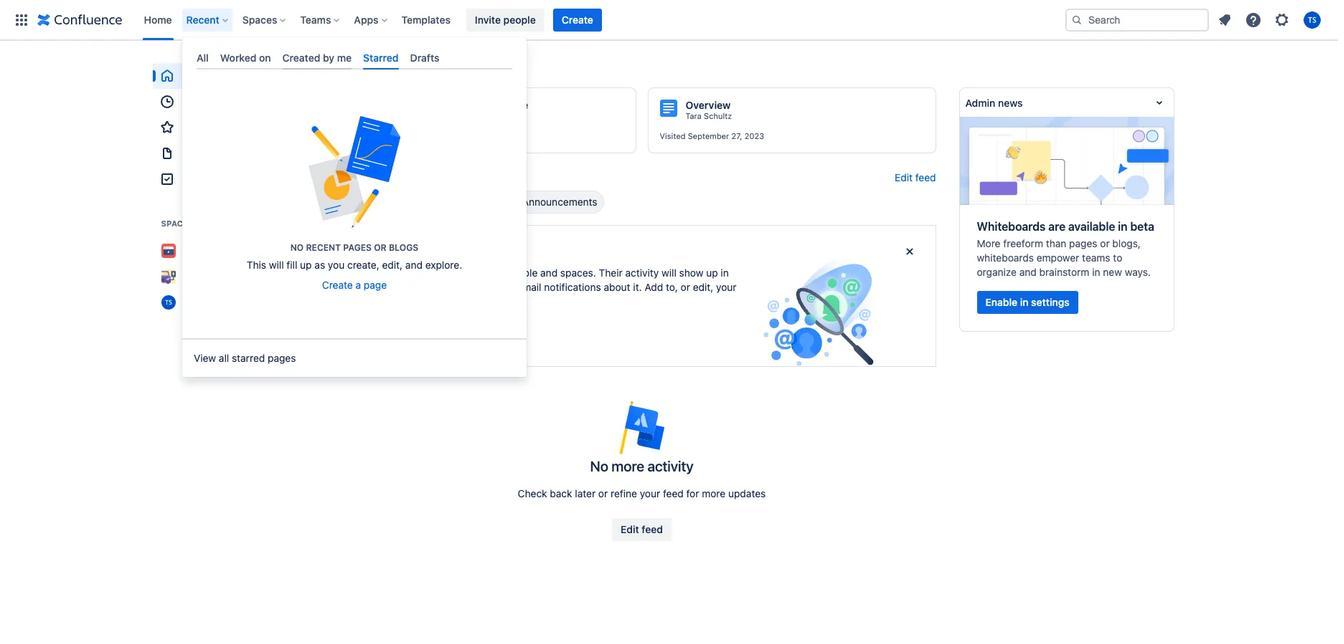 Task type: describe. For each thing, give the bounding box(es) containing it.
up inside the no recent pages or blogs this will fill up as you create, edit, and explore.
[[300, 259, 312, 271]]

no for more
[[590, 458, 608, 475]]

1 vertical spatial spaces
[[161, 219, 193, 228]]

worked
[[220, 52, 256, 64]]

about
[[604, 281, 630, 293]]

what's
[[395, 172, 429, 183]]

0 horizontal spatial drafts
[[184, 147, 212, 159]]

appswitcher icon image
[[13, 11, 30, 28]]

unstar this space image
[[305, 271, 316, 283]]

0 vertical spatial tara schultz
[[386, 111, 432, 121]]

:wave: image
[[360, 100, 377, 118]]

anytime.
[[389, 296, 428, 308]]

product
[[184, 270, 221, 283]]

off
[[463, 64, 480, 75]]

starred
[[232, 352, 265, 365]]

no for recent
[[290, 243, 304, 253]]

their
[[599, 267, 623, 279]]

stay
[[366, 267, 386, 279]]

check back later or refine your feed for more updates
[[518, 488, 766, 500]]

create for create
[[562, 13, 593, 25]]

back
[[550, 488, 572, 500]]

you inside stay in-the-know by following people and spaces. their activity will show up in your feed, but you won't receive email notifications about it. add to, or edit, your feed anytime.
[[433, 281, 450, 293]]

show
[[679, 267, 703, 279]]

create a page
[[322, 279, 387, 291]]

overview tara schultz
[[686, 99, 732, 121]]

later
[[575, 488, 596, 500]]

we're keeping you in the loop
[[366, 245, 517, 258]]

me
[[337, 52, 352, 64]]

1 horizontal spatial tara
[[386, 111, 402, 121]]

1 horizontal spatial up
[[370, 64, 383, 75]]

the-
[[401, 267, 421, 279]]

base
[[238, 245, 260, 257]]

created for created by me
[[282, 52, 320, 64]]

news
[[998, 97, 1023, 109]]

activity inside stay in-the-know by following people and spaces. their activity will show up in your feed, but you won't receive email notifications about it. add to, or edit, your feed anytime.
[[625, 267, 659, 279]]

this
[[247, 259, 266, 271]]

0 horizontal spatial your
[[366, 281, 386, 293]]

close message box image
[[901, 243, 918, 260]]

overview for overview
[[184, 70, 227, 82]]

whiteboards
[[977, 252, 1034, 264]]

pick up where you left off
[[348, 64, 480, 75]]

notifications
[[544, 281, 601, 293]]

recent button
[[182, 8, 234, 31]]

started
[[424, 99, 459, 111]]

view
[[194, 352, 216, 365]]

drafts link
[[152, 141, 325, 166]]

0 horizontal spatial tara
[[184, 296, 204, 309]]

announcements
[[522, 196, 597, 208]]

and inside the no recent pages or blogs this will fill up as you create, edit, and explore.
[[405, 259, 423, 271]]

0 vertical spatial by
[[323, 52, 334, 64]]

apps
[[354, 13, 379, 25]]

pages inside whiteboards are available in beta more freeform than pages or blogs, whiteboards empower teams to organize and brainstorm in new ways.
[[1069, 237, 1097, 250]]

on
[[259, 52, 271, 64]]

or right the later
[[598, 488, 608, 500]]

people inside stay in-the-know by following people and spaces. their activity will show up in your feed, but you won't receive email notifications about it. add to, or edit, your feed anytime.
[[506, 267, 538, 279]]

tasks link
[[152, 166, 325, 192]]

pages inside the no recent pages or blogs this will fill up as you create, edit, and explore.
[[343, 243, 372, 253]]

your profile and preferences image
[[1304, 11, 1321, 28]]

tara inside overview tara schultz
[[686, 111, 702, 121]]

edit, inside stay in-the-know by following people and spaces. their activity will show up in your feed, but you won't receive email notifications about it. add to, or edit, your feed anytime.
[[693, 281, 713, 293]]

tasks
[[184, 173, 210, 185]]

following
[[371, 196, 415, 208]]

all
[[197, 52, 209, 64]]

people inside button
[[503, 13, 536, 25]]

created september 27, 2023
[[360, 131, 468, 141]]

home link
[[140, 8, 176, 31]]

0 vertical spatial more
[[612, 458, 644, 475]]

notification icon image
[[1216, 11, 1233, 28]]

recent link
[[152, 89, 325, 115]]

product management link
[[152, 264, 325, 290]]

the
[[475, 245, 492, 258]]

are
[[1048, 220, 1066, 233]]

knowledge
[[184, 245, 235, 257]]

unstar this space image
[[305, 245, 316, 257]]

it.
[[633, 281, 642, 293]]

will inside stay in-the-know by following people and spaces. their activity will show up in your feed, but you won't receive email notifications about it. add to, or edit, your feed anytime.
[[662, 267, 676, 279]]

getting
[[386, 99, 422, 111]]

spaces button
[[238, 8, 292, 31]]

more
[[977, 237, 1001, 250]]

fill
[[287, 259, 297, 271]]

knowledge base
[[184, 245, 260, 257]]

recent
[[306, 243, 341, 253]]

edit, inside the no recent pages or blogs this will fill up as you create, edit, and explore.
[[382, 259, 403, 271]]

1 horizontal spatial edit feed
[[621, 524, 663, 536]]

teams button
[[296, 8, 345, 31]]

starred
[[363, 52, 399, 64]]

won't
[[452, 281, 478, 293]]

teams
[[300, 13, 331, 25]]

happening
[[432, 172, 483, 183]]

feed inside stay in-the-know by following people and spaces. their activity will show up in your feed, but you won't receive email notifications about it. add to, or edit, your feed anytime.
[[366, 296, 386, 308]]

empower
[[1037, 252, 1079, 264]]

0 vertical spatial drafts
[[410, 52, 439, 64]]

2 horizontal spatial edit feed button
[[895, 171, 936, 185]]

no recent pages or blogs this will fill up as you create, edit, and explore.
[[247, 243, 462, 271]]

than
[[1046, 237, 1066, 250]]

help icon image
[[1245, 11, 1262, 28]]

we're
[[366, 245, 395, 258]]

available
[[1068, 220, 1115, 233]]

discover
[[348, 172, 392, 183]]

schultz inside overview tara schultz
[[704, 111, 732, 121]]

tara schultz link for visited
[[686, 111, 732, 121]]

announcements button
[[498, 191, 604, 214]]

ways.
[[1125, 266, 1151, 278]]

email
[[517, 281, 541, 293]]

in up blogs,
[[1118, 220, 1128, 233]]

visited
[[660, 131, 686, 141]]

0 horizontal spatial tara schultz link
[[152, 290, 325, 316]]

admin
[[965, 97, 995, 109]]

tab list containing all
[[191, 46, 518, 70]]

view all starred pages
[[194, 352, 296, 365]]

updates
[[728, 488, 766, 500]]

product management
[[184, 270, 284, 283]]

2 horizontal spatial your
[[716, 281, 737, 293]]

stay in-the-know by following people and spaces. their activity will show up in your feed, but you won't receive email notifications about it. add to, or edit, your feed anytime.
[[366, 267, 737, 308]]

1 horizontal spatial schultz
[[404, 111, 432, 121]]

blogs,
[[1112, 237, 1141, 250]]

0 horizontal spatial schultz
[[207, 296, 241, 309]]

page
[[364, 279, 387, 291]]

global element
[[9, 0, 1063, 40]]

worked on
[[220, 52, 271, 64]]

in-
[[389, 267, 401, 279]]

and inside whiteboards are available in beta more freeform than pages or blogs, whiteboards empower teams to organize and brainstorm in new ways.
[[1019, 266, 1037, 278]]

confluence
[[473, 99, 528, 111]]



Task type: locate. For each thing, give the bounding box(es) containing it.
in down teams
[[1092, 266, 1100, 278]]

up
[[370, 64, 383, 75], [300, 259, 312, 271], [706, 267, 718, 279]]

27,
[[436, 131, 446, 141], [731, 131, 742, 141]]

0 vertical spatial edit,
[[382, 259, 403, 271]]

recent inside recent link
[[184, 95, 216, 108]]

whiteboards
[[977, 220, 1046, 233]]

will up to,
[[662, 267, 676, 279]]

1 horizontal spatial overview
[[686, 99, 731, 111]]

2 horizontal spatial edit feed
[[895, 171, 936, 184]]

left
[[440, 64, 461, 75]]

0 horizontal spatial will
[[269, 259, 284, 271]]

1 vertical spatial people
[[506, 267, 538, 279]]

or left blogs
[[374, 243, 387, 253]]

1 horizontal spatial by
[[448, 267, 459, 279]]

0 vertical spatial spaces
[[242, 13, 277, 25]]

receive
[[481, 281, 514, 293]]

invite people button
[[466, 8, 544, 31]]

pages right "starred"
[[268, 352, 296, 365]]

no inside the no recent pages or blogs this will fill up as you create, edit, and explore.
[[290, 243, 304, 253]]

tara right :wave: icon
[[386, 111, 402, 121]]

created inside tab list
[[282, 52, 320, 64]]

overview inside "link"
[[184, 70, 227, 82]]

more up refine
[[612, 458, 644, 475]]

0 horizontal spatial create
[[322, 279, 353, 291]]

2023
[[449, 131, 468, 141], [745, 131, 764, 141]]

september for visited
[[688, 131, 729, 141]]

0 horizontal spatial overview
[[184, 70, 227, 82]]

0 vertical spatial overview
[[184, 70, 227, 82]]

september
[[392, 131, 433, 141], [688, 131, 729, 141]]

explore.
[[425, 259, 462, 271]]

tab list
[[191, 46, 518, 70]]

1 vertical spatial recent
[[184, 95, 216, 108]]

overview inside overview tara schultz
[[686, 99, 731, 111]]

1 horizontal spatial edit
[[621, 524, 639, 536]]

1 vertical spatial more
[[702, 488, 726, 500]]

0 horizontal spatial edit feed button
[[366, 326, 425, 349]]

in
[[462, 99, 470, 111], [1118, 220, 1128, 233], [463, 245, 472, 258], [1092, 266, 1100, 278], [721, 267, 729, 279], [1020, 296, 1029, 308]]

create for create a page
[[322, 279, 353, 291]]

or
[[1100, 237, 1110, 250], [374, 243, 387, 253], [681, 281, 690, 293], [598, 488, 608, 500]]

loop
[[495, 245, 517, 258]]

templates
[[401, 13, 450, 25]]

for
[[686, 488, 699, 500]]

0 horizontal spatial tara schultz
[[184, 296, 241, 309]]

2 vertical spatial edit feed
[[621, 524, 663, 536]]

following
[[462, 267, 503, 279]]

0 vertical spatial edit
[[895, 171, 913, 184]]

people
[[503, 13, 536, 25], [506, 267, 538, 279]]

0 horizontal spatial by
[[323, 52, 334, 64]]

0 horizontal spatial september
[[392, 131, 433, 141]]

keeping
[[398, 245, 439, 258]]

create inside global "element"
[[562, 13, 593, 25]]

0 horizontal spatial 2023
[[449, 131, 468, 141]]

following button
[[348, 191, 422, 214]]

management
[[223, 270, 284, 283]]

27, for visited september 27, 2023
[[731, 131, 742, 141]]

no left unstar this space icon
[[290, 243, 304, 253]]

0 horizontal spatial no
[[290, 243, 304, 253]]

1 vertical spatial tara schultz
[[184, 296, 241, 309]]

tara schultz link down product management
[[152, 290, 325, 316]]

or inside the no recent pages or blogs this will fill up as you create, edit, and explore.
[[374, 243, 387, 253]]

1 horizontal spatial pages
[[343, 243, 372, 253]]

recent up all in the left of the page
[[186, 13, 219, 25]]

create a page link
[[322, 279, 387, 293]]

in right "enable"
[[1020, 296, 1029, 308]]

2 september from the left
[[688, 131, 729, 141]]

1 horizontal spatial created
[[360, 131, 390, 141]]

tara down product
[[184, 296, 204, 309]]

created down :wave: icon
[[360, 131, 390, 141]]

1 horizontal spatial edit,
[[693, 281, 713, 293]]

will
[[269, 259, 284, 271], [662, 267, 676, 279]]

0 horizontal spatial spaces
[[161, 219, 193, 228]]

enable
[[985, 296, 1017, 308]]

recent
[[186, 13, 219, 25], [184, 95, 216, 108]]

tara schultz link up the visited september 27, 2023 on the top of page
[[686, 111, 732, 121]]

a
[[356, 279, 361, 291]]

0 vertical spatial create
[[562, 13, 593, 25]]

drafts left 'left'
[[410, 52, 439, 64]]

2 vertical spatial edit feed button
[[612, 519, 672, 542]]

apps button
[[350, 8, 393, 31]]

2 horizontal spatial pages
[[1069, 237, 1097, 250]]

overview down all in the left of the page
[[184, 70, 227, 82]]

0 vertical spatial activity
[[625, 267, 659, 279]]

27, down overview tara schultz
[[731, 131, 742, 141]]

your down the stay
[[366, 281, 386, 293]]

more
[[612, 458, 644, 475], [702, 488, 726, 500]]

created right on
[[282, 52, 320, 64]]

activity
[[625, 267, 659, 279], [647, 458, 693, 475]]

search image
[[1071, 14, 1083, 25]]

:wave: image
[[360, 100, 377, 118]]

1 vertical spatial edit
[[374, 331, 393, 344]]

0 horizontal spatial 27,
[[436, 131, 446, 141]]

admin news
[[965, 97, 1023, 109]]

or inside whiteboards are available in beta more freeform than pages or blogs, whiteboards empower teams to organize and brainstorm in new ways.
[[1100, 237, 1110, 250]]

0 vertical spatial recent
[[186, 13, 219, 25]]

will left "fill"
[[269, 259, 284, 271]]

1 vertical spatial activity
[[647, 458, 693, 475]]

Search field
[[1065, 8, 1209, 31]]

tara schultz link up created september 27, 2023
[[386, 111, 432, 121]]

templates link
[[397, 8, 455, 31]]

view all starred pages link
[[182, 345, 527, 373]]

up right pick
[[370, 64, 383, 75]]

27, down 'started'
[[436, 131, 446, 141]]

schultz up created september 27, 2023
[[404, 111, 432, 121]]

organize
[[977, 266, 1017, 278]]

1 vertical spatial edit feed button
[[366, 326, 425, 349]]

tara
[[386, 111, 402, 121], [686, 111, 702, 121], [184, 296, 204, 309]]

spaces inside popup button
[[242, 13, 277, 25]]

0 horizontal spatial edit feed
[[374, 331, 416, 344]]

1 vertical spatial no
[[590, 458, 608, 475]]

in inside stay in-the-know by following people and spaces. their activity will show up in your feed, but you won't receive email notifications about it. add to, or edit, your feed anytime.
[[721, 267, 729, 279]]

all
[[219, 352, 229, 365]]

1 27, from the left
[[436, 131, 446, 141]]

enable in settings
[[985, 296, 1070, 308]]

where
[[385, 64, 416, 75]]

1 vertical spatial overview
[[686, 99, 731, 111]]

1 horizontal spatial will
[[662, 267, 676, 279]]

and down keeping
[[405, 259, 423, 271]]

2 horizontal spatial tara
[[686, 111, 702, 121]]

overview for overview tara schultz
[[686, 99, 731, 111]]

new
[[1103, 266, 1122, 278]]

recent down all in the left of the page
[[184, 95, 216, 108]]

and down whiteboards
[[1019, 266, 1037, 278]]

invite
[[475, 13, 501, 25]]

0 vertical spatial edit feed button
[[895, 171, 936, 185]]

by left me
[[323, 52, 334, 64]]

1 horizontal spatial more
[[702, 488, 726, 500]]

1 vertical spatial edit,
[[693, 281, 713, 293]]

0 horizontal spatial created
[[282, 52, 320, 64]]

recent inside dropdown button
[[186, 13, 219, 25]]

home
[[144, 13, 172, 25]]

you inside the no recent pages or blogs this will fill up as you create, edit, and explore.
[[328, 259, 345, 271]]

tara schultz link for created
[[386, 111, 432, 121]]

banner
[[0, 0, 1338, 40]]

1 horizontal spatial create
[[562, 13, 593, 25]]

2 horizontal spatial schultz
[[704, 111, 732, 121]]

created
[[282, 52, 320, 64], [360, 131, 390, 141]]

drafts up tasks
[[184, 147, 212, 159]]

beta
[[1130, 220, 1154, 233]]

1 vertical spatial drafts
[[184, 147, 212, 159]]

activity up 'it.'
[[625, 267, 659, 279]]

2 2023 from the left
[[745, 131, 764, 141]]

1 september from the left
[[392, 131, 433, 141]]

spaces up on
[[242, 13, 277, 25]]

edit feed
[[895, 171, 936, 184], [374, 331, 416, 344], [621, 524, 663, 536]]

more right for
[[702, 488, 726, 500]]

1 horizontal spatial and
[[540, 267, 558, 279]]

1 vertical spatial by
[[448, 267, 459, 279]]

september down overview tara schultz
[[688, 131, 729, 141]]

edit, down we're at left top
[[382, 259, 403, 271]]

people up email
[[506, 267, 538, 279]]

september down "getting" at the left of page
[[392, 131, 433, 141]]

no up the later
[[590, 458, 608, 475]]

0 horizontal spatial more
[[612, 458, 644, 475]]

settings
[[1031, 296, 1070, 308]]

1 horizontal spatial no
[[590, 458, 608, 475]]

and up email
[[540, 267, 558, 279]]

feed,
[[389, 281, 412, 293]]

2 horizontal spatial edit
[[895, 171, 913, 184]]

in right 'started'
[[462, 99, 470, 111]]

add
[[645, 281, 663, 293]]

schultz up the visited september 27, 2023 on the top of page
[[704, 111, 732, 121]]

in right show
[[721, 267, 729, 279]]

up right show
[[706, 267, 718, 279]]

edit,
[[382, 259, 403, 271], [693, 281, 713, 293]]

banner containing home
[[0, 0, 1338, 40]]

tara up the visited september 27, 2023 on the top of page
[[686, 111, 702, 121]]

your
[[366, 281, 386, 293], [716, 281, 737, 293], [640, 488, 660, 500]]

2023 for created september 27, 2023
[[449, 131, 468, 141]]

as
[[315, 259, 325, 271]]

confluence image
[[37, 11, 122, 28], [37, 11, 122, 28]]

overview up the visited september 27, 2023 on the top of page
[[686, 99, 731, 111]]

enable in settings link
[[977, 291, 1078, 314]]

1 vertical spatial create
[[322, 279, 353, 291]]

pages up create,
[[343, 243, 372, 253]]

1 horizontal spatial drafts
[[410, 52, 439, 64]]

2 27, from the left
[[731, 131, 742, 141]]

schultz down product management
[[207, 296, 241, 309]]

1 horizontal spatial 27,
[[731, 131, 742, 141]]

0 horizontal spatial pages
[[268, 352, 296, 365]]

1 horizontal spatial your
[[640, 488, 660, 500]]

0 vertical spatial people
[[503, 13, 536, 25]]

tara schultz
[[386, 111, 432, 121], [184, 296, 241, 309]]

group
[[152, 63, 325, 192]]

1 horizontal spatial 2023
[[745, 131, 764, 141]]

0 vertical spatial created
[[282, 52, 320, 64]]

or up teams
[[1100, 237, 1110, 250]]

in left the
[[463, 245, 472, 258]]

getting started in confluence
[[386, 99, 528, 111]]

settings icon image
[[1274, 11, 1291, 28]]

or inside stay in-the-know by following people and spaces. their activity will show up in your feed, but you won't receive email notifications about it. add to, or edit, your feed anytime.
[[681, 281, 690, 293]]

2 vertical spatial edit
[[621, 524, 639, 536]]

created by me
[[282, 52, 352, 64]]

activity up for
[[647, 458, 693, 475]]

no
[[290, 243, 304, 253], [590, 458, 608, 475]]

up left as on the left top of the page
[[300, 259, 312, 271]]

0 horizontal spatial edit
[[374, 331, 393, 344]]

or right to,
[[681, 281, 690, 293]]

your right to,
[[716, 281, 737, 293]]

teams
[[1082, 252, 1110, 264]]

27, for created september 27, 2023
[[436, 131, 446, 141]]

check
[[518, 488, 547, 500]]

you down know
[[433, 281, 450, 293]]

edit feed button
[[895, 171, 936, 185], [366, 326, 425, 349], [612, 519, 672, 542]]

you left 'left'
[[419, 64, 438, 75]]

0 horizontal spatial and
[[405, 259, 423, 271]]

you
[[419, 64, 438, 75], [442, 245, 460, 258], [328, 259, 345, 271], [433, 281, 450, 293]]

brainstorm
[[1039, 266, 1089, 278]]

tara schultz up created september 27, 2023
[[386, 111, 432, 121]]

your right refine
[[640, 488, 660, 500]]

created for created september 27, 2023
[[360, 131, 390, 141]]

2023 for visited september 27, 2023
[[745, 131, 764, 141]]

by
[[323, 52, 334, 64], [448, 267, 459, 279]]

no more activity
[[590, 458, 693, 475]]

1 horizontal spatial tara schultz
[[386, 111, 432, 121]]

spaces up the knowledge in the left of the page
[[161, 219, 193, 228]]

0 vertical spatial edit feed
[[895, 171, 936, 184]]

knowledge base link
[[152, 238, 325, 264]]

1 vertical spatial created
[[360, 131, 390, 141]]

1 horizontal spatial tara schultz link
[[386, 111, 432, 121]]

group containing overview
[[152, 63, 325, 192]]

but
[[415, 281, 430, 293]]

edit, down show
[[693, 281, 713, 293]]

0 horizontal spatial up
[[300, 259, 312, 271]]

visited september 27, 2023
[[660, 131, 764, 141]]

1 vertical spatial edit feed
[[374, 331, 416, 344]]

spaces.
[[560, 267, 596, 279]]

blogs
[[389, 243, 418, 253]]

and inside stay in-the-know by following people and spaces. their activity will show up in your feed, but you won't receive email notifications about it. add to, or edit, your feed anytime.
[[540, 267, 558, 279]]

refine
[[611, 488, 637, 500]]

create inside "link"
[[322, 279, 353, 291]]

you up explore. at the left of page
[[442, 245, 460, 258]]

1 horizontal spatial september
[[688, 131, 729, 141]]

2 horizontal spatial and
[[1019, 266, 1037, 278]]

create,
[[347, 259, 379, 271]]

1 2023 from the left
[[449, 131, 468, 141]]

0 horizontal spatial edit,
[[382, 259, 403, 271]]

pages down "available"
[[1069, 237, 1097, 250]]

2 horizontal spatial tara schultz link
[[686, 111, 732, 121]]

by up won't
[[448, 267, 459, 279]]

2 horizontal spatial up
[[706, 267, 718, 279]]

by inside stay in-the-know by following people and spaces. their activity will show up in your feed, but you won't receive email notifications about it. add to, or edit, your feed anytime.
[[448, 267, 459, 279]]

know
[[421, 267, 445, 279]]

overview
[[184, 70, 227, 82], [686, 99, 731, 111]]

0 vertical spatial no
[[290, 243, 304, 253]]

you right as on the left top of the page
[[328, 259, 345, 271]]

tara schultz down product
[[184, 296, 241, 309]]

will inside the no recent pages or blogs this will fill up as you create, edit, and explore.
[[269, 259, 284, 271]]

1 horizontal spatial spaces
[[242, 13, 277, 25]]

september for created
[[392, 131, 433, 141]]

up inside stay in-the-know by following people and spaces. their activity will show up in your feed, but you won't receive email notifications about it. add to, or edit, your feed anytime.
[[706, 267, 718, 279]]

invite people
[[475, 13, 536, 25]]

1 horizontal spatial edit feed button
[[612, 519, 672, 542]]

people right the invite
[[503, 13, 536, 25]]



Task type: vqa. For each thing, say whether or not it's contained in the screenshot.
team's in Share your timezone and links to Slack channels, email aliases, or other contact details your team uses so visitors can contact you with questions or feedback about your team's work.
no



